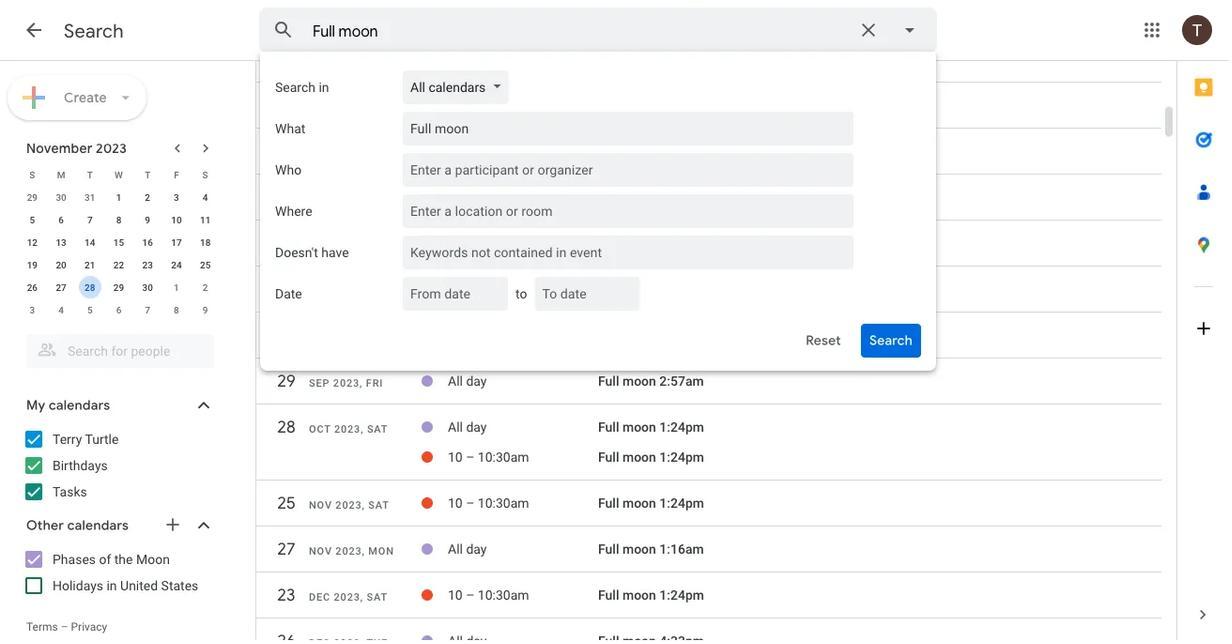 Task type: describe. For each thing, give the bounding box(es) containing it.
full for all day cell within the 1 row
[[598, 282, 619, 297]]

row containing 26
[[18, 276, 220, 299]]

4:40am
[[660, 52, 704, 67]]

1 vertical spatial 6
[[116, 304, 121, 316]]

f
[[174, 169, 179, 180]]

0 vertical spatial 2
[[145, 192, 150, 203]]

dec
[[309, 592, 331, 604]]

1:24pm for 23
[[660, 588, 704, 604]]

oct
[[309, 424, 331, 436]]

in for search
[[319, 79, 329, 95]]

all day for full moon 2:57am
[[448, 374, 487, 389]]

nov 2023 , sat
[[309, 500, 389, 512]]

2 5 row from the top
[[256, 135, 1162, 178]]

5 for 5 link related to full moon 10:34am
[[281, 141, 290, 162]]

all day cell for full moon 4:40am
[[448, 45, 598, 75]]

28 for 28 link
[[276, 417, 295, 439]]

full moon 8:42pm button
[[598, 190, 704, 205]]

0 vertical spatial 9
[[145, 214, 150, 225]]

19
[[27, 259, 38, 270]]

october 29 element
[[21, 186, 44, 208]]

calendars for other calendars
[[67, 517, 129, 534]]

phases
[[53, 552, 96, 567]]

create button
[[8, 75, 146, 120]]

full moon 1:24pm button for 28
[[598, 420, 704, 435]]

0 horizontal spatial 8
[[116, 214, 121, 225]]

full moon 1:24pm for 23
[[598, 588, 704, 604]]

29 for the 29 element
[[113, 282, 124, 293]]

1 vertical spatial 7
[[145, 304, 150, 316]]

13 element
[[50, 231, 72, 254]]

moon for full moon 4:39am 'button'
[[623, 236, 656, 251]]

search heading
[[64, 19, 124, 43]]

sep 2023 , fri
[[309, 378, 383, 390]]

all for full moon 2:57am
[[448, 374, 463, 389]]

10:30am inside 28 row group
[[478, 450, 529, 466]]

none search field search for people
[[0, 327, 233, 368]]

25 link
[[270, 487, 303, 521]]

search image
[[265, 11, 302, 49]]

1:24pm for 25
[[660, 496, 704, 512]]

2 s from the left
[[202, 169, 208, 180]]

24 element
[[165, 254, 188, 276]]

full moon 10:34am button
[[598, 144, 711, 159]]

row group containing 29
[[18, 186, 220, 321]]

10 – 10:30am cell for 25
[[448, 489, 598, 519]]

, for 27
[[362, 546, 365, 558]]

mar
[[309, 56, 334, 68]]

moon for the full moon 11:31am button
[[623, 282, 656, 297]]

full moon 4:40am button
[[598, 52, 704, 67]]

full inside 23 row
[[598, 588, 619, 604]]

25 row
[[256, 487, 1162, 530]]

tue
[[370, 56, 391, 68]]

– for full moon 1:24pm button within 25 row
[[466, 496, 475, 512]]

20
[[56, 259, 66, 270]]

full for full moon 9:35pm's all day cell
[[598, 98, 619, 113]]

1:24pm for 28
[[660, 420, 704, 435]]

2 t from the left
[[145, 169, 150, 180]]

where
[[275, 203, 312, 219]]

10:34am
[[660, 144, 711, 159]]

2023 for jul 2023
[[333, 240, 359, 252]]

moon for full moon 1:16am button
[[623, 542, 656, 558]]

day for full moon 4:39am
[[466, 236, 487, 251]]

1 s from the left
[[29, 169, 35, 180]]

full for all day cell for full moon 10:34am
[[598, 144, 619, 159]]

row containing 5
[[18, 208, 220, 231]]

full moon 9:35pm button
[[598, 98, 704, 113]]

tasks
[[53, 484, 87, 500]]

all day for full moon 1:16am
[[448, 542, 487, 558]]

all for full moon 4:40am
[[448, 52, 463, 67]]

other calendars button
[[4, 511, 233, 541]]

2023 for sep 2023 , fri
[[333, 378, 360, 390]]

, for 25
[[362, 500, 365, 512]]

oct 2023 , sat
[[309, 424, 388, 436]]

all day cell for full moon 8:42pm
[[448, 183, 598, 213]]

11 element
[[194, 208, 217, 231]]

19 element
[[21, 254, 44, 276]]

my calendars button
[[4, 391, 233, 421]]

0 vertical spatial 7
[[87, 214, 93, 225]]

date
[[275, 286, 302, 301]]

10 – 10:30am for 23
[[448, 588, 529, 604]]

27 for 27 link
[[276, 539, 295, 561]]

nov 2023 , mon
[[309, 546, 394, 558]]

4:39am
[[660, 236, 704, 251]]

Keywords not contained in event text field
[[410, 236, 839, 270]]

sat for 23
[[367, 592, 388, 604]]

9:35pm
[[660, 98, 704, 113]]

holidays in united states
[[53, 578, 198, 593]]

all for full moon 8:42pm
[[448, 190, 463, 205]]

all day for full moon 9:35pm
[[448, 98, 487, 113]]

of
[[99, 552, 111, 567]]

row containing 3
[[18, 299, 220, 321]]

1:16am
[[660, 542, 704, 558]]

29 row
[[256, 365, 1162, 408]]

moon for full moon 1:24pm button within 25 row
[[623, 496, 656, 512]]

moon for the full moon 8:42pm button
[[623, 190, 656, 205]]

2023 for nov 2023 , sat
[[336, 500, 362, 512]]

december 6 element
[[108, 299, 130, 321]]

holidays
[[53, 578, 103, 593]]

all calendars
[[410, 79, 486, 95]]

1 vertical spatial 8
[[174, 304, 179, 316]]

full moon 1:16am
[[598, 542, 704, 558]]

terms
[[26, 621, 58, 634]]

day for full moon 11:31am
[[466, 282, 487, 297]]

moon for full moon 1:24pm button within 28 "row"
[[623, 420, 656, 435]]

23 element
[[136, 254, 159, 276]]

2023 for mar 2023 , tue
[[337, 56, 363, 68]]

december 2 element
[[194, 276, 217, 299]]

october 31 element
[[79, 186, 101, 208]]

my
[[26, 397, 45, 414]]

23 row
[[256, 579, 1162, 622]]

23 for 23 element
[[142, 259, 153, 270]]

28 row group
[[256, 411, 1162, 481]]

10 – 10:30am for 25
[[448, 496, 529, 512]]

3 link for full moon 8:42pm
[[270, 181, 303, 215]]

go back image
[[23, 19, 45, 41]]

12 element
[[21, 231, 44, 254]]

all for full moon 1:16am
[[448, 542, 463, 558]]

dec 2023 , sat
[[309, 592, 388, 604]]

search in
[[275, 79, 329, 95]]

0 vertical spatial 6
[[58, 214, 64, 225]]

moon for full moon 9:35pm button
[[623, 98, 656, 113]]

31
[[85, 192, 95, 203]]

nov for 27
[[309, 546, 332, 558]]

10 – 10:30am inside 28 row group
[[448, 450, 529, 466]]

full moon 10:34am
[[598, 144, 711, 159]]

5 for 5 link for full moon 9:35pm
[[281, 95, 290, 116]]

day for full moon 8:42pm
[[466, 190, 487, 205]]

full for all day cell inside the 29 row
[[598, 374, 619, 389]]

all day for full moon 1:24pm
[[448, 420, 487, 435]]

all day cell for full moon 1:16am
[[448, 535, 598, 565]]

to
[[516, 286, 527, 301]]

18 element
[[194, 231, 217, 254]]

2023 for nov 2023 , mon
[[336, 546, 362, 558]]

10 – 10:30am cell for 23
[[448, 581, 598, 611]]

28 link
[[270, 411, 303, 445]]

10:30am for 23
[[478, 588, 529, 604]]

0 horizontal spatial 1
[[116, 192, 121, 203]]

0 vertical spatial 4
[[203, 192, 208, 203]]

doesn't
[[275, 245, 318, 260]]

other calendars list
[[4, 545, 233, 601]]

turtle
[[85, 431, 119, 447]]

22 element
[[108, 254, 130, 276]]

full moon 9:35pm
[[598, 98, 704, 113]]

2023 for november 2023
[[96, 140, 127, 157]]

w
[[115, 169, 123, 180]]

1 for december 1 element at left top
[[174, 282, 179, 293]]

27 link
[[270, 533, 303, 567]]

states
[[161, 578, 198, 593]]

5 for december 5 element
[[87, 304, 93, 316]]

24
[[171, 259, 182, 270]]

Search for people text field
[[38, 334, 203, 368]]

Keywords contained in event text field
[[410, 112, 839, 146]]

terry
[[53, 431, 82, 447]]

From date text field
[[410, 277, 493, 311]]

3 link for full moon 4:39am
[[270, 227, 303, 261]]

row containing s
[[18, 163, 220, 186]]

all for full moon 9:35pm
[[448, 98, 463, 113]]

row containing 19
[[18, 254, 220, 276]]

my calendars
[[26, 397, 110, 414]]

29 link
[[270, 365, 303, 399]]

28 element
[[79, 276, 101, 299]]

28 cell
[[76, 276, 104, 299]]

full inside 25 row
[[598, 496, 619, 512]]

full for all day cell related to full moon 4:39am
[[598, 236, 619, 251]]

terms link
[[26, 621, 58, 634]]

17
[[171, 237, 182, 248]]

all for full moon 4:39am
[[448, 236, 463, 251]]

22
[[113, 259, 124, 270]]

all for full moon 10:34am
[[448, 144, 463, 159]]

10 for 25 row
[[448, 496, 463, 512]]

terry turtle
[[53, 431, 119, 447]]

Enter a location or room text field
[[410, 194, 839, 228]]

full moon 1:24pm button for 25
[[598, 496, 704, 512]]

have
[[321, 245, 349, 260]]

all day cell for full moon 2:57am
[[448, 367, 598, 397]]

jul 2023
[[309, 240, 359, 252]]

28 row
[[256, 411, 1162, 454]]

21 element
[[79, 254, 101, 276]]

15
[[113, 237, 124, 248]]

18
[[200, 237, 211, 248]]

8:42pm
[[660, 190, 704, 205]]

4 inside december 4 element
[[58, 304, 64, 316]]

full moon 2:57am button
[[598, 374, 704, 389]]

all day for full moon 4:40am
[[448, 52, 487, 67]]

10 element
[[165, 208, 188, 231]]

17 element
[[165, 231, 188, 254]]

full for all day cell within 27 row
[[598, 542, 619, 558]]

1 3 row from the top
[[256, 181, 1162, 224]]

full moon 11:31am button
[[598, 282, 711, 297]]

Search text field
[[313, 22, 846, 41]]

12
[[27, 237, 38, 248]]

2 3 row from the top
[[256, 227, 1162, 270]]

full moon 1:24pm button for 23
[[598, 588, 704, 604]]



Task type: vqa. For each thing, say whether or not it's contained in the screenshot.


Task type: locate. For each thing, give the bounding box(es) containing it.
december 1 element
[[165, 276, 188, 299]]

search
[[64, 19, 124, 43], [275, 79, 316, 95]]

what
[[275, 121, 305, 136]]

row containing 12
[[18, 231, 220, 254]]

25 for 25 link
[[276, 493, 295, 515]]

, right 'oct'
[[361, 424, 364, 436]]

sat for 28
[[367, 424, 388, 436]]

2023 inside 23 row
[[334, 592, 360, 604]]

full moon 1:24pm button
[[598, 420, 704, 435], [598, 450, 704, 466], [598, 496, 704, 512], [598, 588, 704, 604]]

7 down 30 "element"
[[145, 304, 150, 316]]

1 t from the left
[[87, 169, 93, 180]]

23 left dec at the bottom left of page
[[276, 585, 295, 607]]

1 horizontal spatial 9
[[203, 304, 208, 316]]

29 left october 30 "element"
[[27, 192, 38, 203]]

1 down doesn't
[[281, 279, 290, 300]]

1 horizontal spatial 30
[[142, 282, 153, 293]]

1 all day cell from the top
[[448, 45, 598, 75]]

october 30 element
[[50, 186, 72, 208]]

day inside 27 row
[[466, 542, 487, 558]]

3 10 – 10:30am cell from the top
[[448, 581, 598, 611]]

who
[[275, 162, 302, 177]]

2 all day from the top
[[448, 98, 487, 113]]

all day cell for full moon 4:39am
[[448, 229, 598, 259]]

full moon 2:57am
[[598, 374, 704, 389]]

10 inside 25 row
[[448, 496, 463, 512]]

all inside 29 row
[[448, 374, 463, 389]]

2023 inside 27 row
[[336, 546, 362, 558]]

2 day from the top
[[466, 98, 487, 113]]

all day inside the 1 row
[[448, 282, 487, 297]]

3 down the 26 element
[[30, 304, 35, 316]]

2 down the 25 element
[[203, 282, 208, 293]]

2 full from the top
[[598, 98, 619, 113]]

5 row up 10:34am
[[256, 89, 1162, 132]]

3 1:24pm from the top
[[660, 496, 704, 512]]

2 10 – 10:30am cell from the top
[[448, 489, 598, 519]]

29
[[27, 192, 38, 203], [113, 282, 124, 293], [276, 371, 295, 393]]

moon left 9:35pm
[[623, 98, 656, 113]]

23 inside 23 link
[[276, 585, 295, 607]]

full moon 1:24pm button down full moon 2:57am button
[[598, 420, 704, 435]]

10:30am inside 25 row
[[478, 496, 529, 512]]

30 down the m
[[56, 192, 66, 203]]

1 vertical spatial 30
[[142, 282, 153, 293]]

1 horizontal spatial 23
[[276, 585, 295, 607]]

30 inside "element"
[[56, 192, 66, 203]]

december 4 element
[[50, 299, 72, 321]]

,
[[363, 56, 366, 68], [360, 378, 363, 390], [361, 424, 364, 436], [362, 500, 365, 512], [362, 546, 365, 558], [360, 592, 363, 604]]

moon up full moon 1:16am
[[623, 496, 656, 512]]

0 vertical spatial 8
[[116, 214, 121, 225]]

8 up "15" element
[[116, 214, 121, 225]]

moon inside the 1 row
[[623, 282, 656, 297]]

2:57am
[[660, 374, 704, 389]]

s right f
[[202, 169, 208, 180]]

1 vertical spatial sat
[[368, 500, 389, 512]]

3 10:30am from the top
[[478, 588, 529, 604]]

7 moon from the top
[[623, 374, 656, 389]]

30 for october 30 "element"
[[56, 192, 66, 203]]

moon inside 27 row
[[623, 542, 656, 558]]

8 down december 1 element at left top
[[174, 304, 179, 316]]

moon down full moon 1:16am
[[623, 588, 656, 604]]

0 vertical spatial calendars
[[429, 79, 486, 95]]

29 down 22
[[113, 282, 124, 293]]

in
[[319, 79, 329, 95], [107, 578, 117, 593]]

1 vertical spatial 10:30am
[[478, 496, 529, 512]]

3 all day cell from the top
[[448, 137, 598, 167]]

2023 inside 28 "row"
[[334, 424, 361, 436]]

3 full moon 1:24pm button from the top
[[598, 496, 704, 512]]

1:24pm inside 28 "row"
[[660, 420, 704, 435]]

4 full moon 1:24pm from the top
[[598, 588, 704, 604]]

10 for 23 row at the bottom of the page
[[448, 588, 463, 604]]

10 inside 23 row
[[448, 588, 463, 604]]

nov for 25
[[309, 500, 332, 512]]

full moon 1:24pm button inside 23 row
[[598, 588, 704, 604]]

sat down the fri
[[367, 424, 388, 436]]

1
[[116, 192, 121, 203], [281, 279, 290, 300], [174, 282, 179, 293]]

all day cell inside 29 row
[[448, 367, 598, 397]]

– for full moon 1:24pm button in 23 row
[[466, 588, 475, 604]]

full moon 1:24pm for 28
[[598, 420, 704, 435]]

all day for full moon 4:39am
[[448, 236, 487, 251]]

1 full moon 1:24pm button from the top
[[598, 420, 704, 435]]

, left the fri
[[360, 378, 363, 390]]

t up october 31 element
[[87, 169, 93, 180]]

27 inside 27 element
[[56, 282, 66, 293]]

23 down 16
[[142, 259, 153, 270]]

1:24pm up 25 row
[[660, 450, 704, 466]]

search right go back 'icon'
[[64, 19, 124, 43]]

full for full moon 8:42pm all day cell
[[598, 190, 619, 205]]

12 full from the top
[[598, 588, 619, 604]]

0 vertical spatial 30
[[56, 192, 66, 203]]

moon for full moon 10:34am button
[[623, 144, 656, 159]]

3 link
[[270, 181, 303, 215], [270, 227, 303, 261]]

1 vertical spatial 10 – 10:30am cell
[[448, 489, 598, 519]]

moon down full moon 2:57am button
[[623, 420, 656, 435]]

0 vertical spatial 28
[[85, 282, 95, 293]]

1 nov from the top
[[309, 500, 332, 512]]

10
[[171, 214, 182, 225], [448, 450, 463, 466], [448, 496, 463, 512], [448, 588, 463, 604]]

3 row up the 1 row
[[256, 227, 1162, 270]]

0 horizontal spatial 7
[[87, 214, 93, 225]]

28 down 21
[[85, 282, 95, 293]]

clear search image
[[850, 11, 887, 49]]

5 link for full moon 10:34am
[[270, 135, 303, 169]]

in down phases of the moon
[[107, 578, 117, 593]]

all day cell for full moon 9:35pm
[[448, 91, 598, 121]]

full moon 11:31am
[[598, 282, 711, 297]]

6 moon from the top
[[623, 282, 656, 297]]

5 down "october 29" element
[[30, 214, 35, 225]]

2 vertical spatial 29
[[276, 371, 295, 393]]

2 full moon 1:24pm from the top
[[598, 450, 704, 466]]

16 element
[[136, 231, 159, 254]]

28
[[85, 282, 95, 293], [276, 417, 295, 439]]

0 vertical spatial 10 – 10:30am cell
[[448, 443, 598, 473]]

all day inside 29 row
[[448, 374, 487, 389]]

14 element
[[79, 231, 101, 254]]

2023 for dec 2023 , sat
[[334, 592, 360, 604]]

calendars for my calendars
[[49, 397, 110, 414]]

0 vertical spatial 3 row
[[256, 181, 1162, 224]]

6 all day cell from the top
[[448, 275, 598, 305]]

1 horizontal spatial t
[[145, 169, 150, 180]]

27 down 20
[[56, 282, 66, 293]]

my calendars list
[[4, 424, 233, 507]]

14
[[85, 237, 95, 248]]

5 link for full moon 9:35pm
[[270, 89, 303, 123]]

1 vertical spatial nov
[[309, 546, 332, 558]]

all day
[[448, 52, 487, 67], [448, 98, 487, 113], [448, 144, 487, 159], [448, 190, 487, 205], [448, 236, 487, 251], [448, 282, 487, 297], [448, 374, 487, 389], [448, 420, 487, 435], [448, 542, 487, 558]]

calendars for all calendars
[[429, 79, 486, 95]]

all day cell
[[448, 45, 598, 75], [448, 91, 598, 121], [448, 137, 598, 167], [448, 183, 598, 213], [448, 229, 598, 259], [448, 275, 598, 305], [448, 367, 598, 397], [448, 413, 598, 443], [448, 535, 598, 565]]

3 10 – 10:30am from the top
[[448, 588, 529, 604]]

6 down the 29 element
[[116, 304, 121, 316]]

all day cell inside the 1 row
[[448, 275, 598, 305]]

november
[[26, 140, 93, 157]]

day for full moon 1:24pm
[[466, 420, 487, 435]]

0 vertical spatial 29
[[27, 192, 38, 203]]

1 link
[[270, 273, 303, 307]]

8 all day from the top
[[448, 420, 487, 435]]

3 row up 4:39am on the right top
[[256, 181, 1162, 224]]

full inside 27 row
[[598, 542, 619, 558]]

day for full moon 2:57am
[[466, 374, 487, 389]]

3 full from the top
[[598, 144, 619, 159]]

5
[[281, 95, 290, 116], [281, 141, 290, 162], [30, 214, 35, 225], [87, 304, 93, 316]]

1 vertical spatial 4
[[58, 304, 64, 316]]

9 full from the top
[[598, 450, 619, 466]]

10 moon from the top
[[623, 496, 656, 512]]

6 full from the top
[[598, 282, 619, 297]]

december 5 element
[[79, 299, 101, 321]]

0 vertical spatial 23
[[142, 259, 153, 270]]

2023 inside row
[[337, 56, 363, 68]]

create
[[64, 89, 107, 106]]

4 1:24pm from the top
[[660, 588, 704, 604]]

full moon 1:24pm button down full moon 2:57am
[[598, 450, 704, 466]]

full moon 1:24pm button inside 25 row
[[598, 496, 704, 512]]

2 10 – 10:30am from the top
[[448, 496, 529, 512]]

sat inside 28 "row"
[[367, 424, 388, 436]]

29 for "october 29" element
[[27, 192, 38, 203]]

0 horizontal spatial 6
[[58, 214, 64, 225]]

10 – 10:30am cell inside 25 row
[[448, 489, 598, 519]]

21
[[85, 259, 95, 270]]

calendars
[[429, 79, 486, 95], [49, 397, 110, 414], [67, 517, 129, 534]]

1 moon from the top
[[623, 52, 656, 67]]

1 10:30am from the top
[[478, 450, 529, 466]]

, inside 29 row
[[360, 378, 363, 390]]

2 all day cell from the top
[[448, 91, 598, 121]]

2 vertical spatial 10:30am
[[478, 588, 529, 604]]

2 horizontal spatial 29
[[276, 371, 295, 393]]

, left tue
[[363, 56, 366, 68]]

, right dec at the bottom left of page
[[360, 592, 363, 604]]

10 full from the top
[[598, 496, 619, 512]]

full moon 1:24pm button inside 28 "row"
[[598, 420, 704, 435]]

day for full moon 1:16am
[[466, 542, 487, 558]]

1 vertical spatial 28
[[276, 417, 295, 439]]

5 link up who
[[270, 89, 303, 123]]

4 moon from the top
[[623, 190, 656, 205]]

full moon 4:40am
[[598, 52, 704, 67]]

1 horizontal spatial 8
[[174, 304, 179, 316]]

1 full moon 1:24pm from the top
[[598, 420, 704, 435]]

s up "october 29" element
[[29, 169, 35, 180]]

27 row
[[256, 533, 1162, 576]]

16
[[142, 237, 153, 248]]

4 up 11 element
[[203, 192, 208, 203]]

4 full from the top
[[598, 190, 619, 205]]

add other calendars image
[[163, 516, 182, 534]]

11 moon from the top
[[623, 542, 656, 558]]

, for 28
[[361, 424, 364, 436]]

15 element
[[108, 231, 130, 254]]

3 row
[[256, 181, 1162, 224], [256, 227, 1162, 270]]

7 up 14 element
[[87, 214, 93, 225]]

in inside other calendars list
[[107, 578, 117, 593]]

10:30am for 25
[[478, 496, 529, 512]]

moon left 10:34am
[[623, 144, 656, 159]]

nov inside 25 row
[[309, 500, 332, 512]]

all day inside 28 "row"
[[448, 420, 487, 435]]

2 vertical spatial 10 – 10:30am cell
[[448, 581, 598, 611]]

1 horizontal spatial 2
[[203, 282, 208, 293]]

1 10 – 10:30am cell from the top
[[448, 443, 598, 473]]

day for full moon 9:35pm
[[466, 98, 487, 113]]

2023 up "nov 2023 , mon"
[[336, 500, 362, 512]]

1 horizontal spatial 29
[[113, 282, 124, 293]]

1 horizontal spatial 1
[[174, 282, 179, 293]]

sat inside 25 row
[[368, 500, 389, 512]]

29 inside row
[[276, 371, 295, 393]]

2 vertical spatial sat
[[367, 592, 388, 604]]

, for 23
[[360, 592, 363, 604]]

1 horizontal spatial in
[[319, 79, 329, 95]]

1 horizontal spatial 4
[[203, 192, 208, 203]]

moon down enter a location or room text field
[[623, 236, 656, 251]]

2023 right 'oct'
[[334, 424, 361, 436]]

1 vertical spatial 9
[[203, 304, 208, 316]]

30 down 23 element
[[142, 282, 153, 293]]

7 all day cell from the top
[[448, 367, 598, 397]]

moon down full moon 2:57am
[[623, 450, 656, 466]]

full for all day cell in the 28 "row"
[[598, 420, 619, 435]]

all day cell inside 28 "row"
[[448, 413, 598, 443]]

1 vertical spatial 10 – 10:30am
[[448, 496, 529, 512]]

t left f
[[145, 169, 150, 180]]

full inside 29 row
[[598, 374, 619, 389]]

9 down the december 2 element
[[203, 304, 208, 316]]

0 horizontal spatial s
[[29, 169, 35, 180]]

1:24pm up 1:16am
[[660, 496, 704, 512]]

11 full from the top
[[598, 542, 619, 558]]

in for holidays
[[107, 578, 117, 593]]

2 up 16 element
[[145, 192, 150, 203]]

30 inside "element"
[[142, 282, 153, 293]]

cell
[[256, 321, 412, 351], [598, 321, 1152, 351], [422, 330, 433, 341], [448, 627, 598, 641]]

moon left 2:57am
[[623, 374, 656, 389]]

1 10 – 10:30am from the top
[[448, 450, 529, 466]]

29 element
[[108, 276, 130, 299]]

search for search
[[64, 19, 124, 43]]

all day cell for full moon 11:31am
[[448, 275, 598, 305]]

25
[[200, 259, 211, 270], [276, 493, 295, 515]]

27 element
[[50, 276, 72, 299]]

10 inside 28 row group
[[448, 450, 463, 466]]

2 5 link from the top
[[270, 135, 303, 169]]

2023 right dec at the bottom left of page
[[334, 592, 360, 604]]

25 down 18
[[200, 259, 211, 270]]

0 horizontal spatial in
[[107, 578, 117, 593]]

full moon 4:39am button
[[598, 236, 704, 251]]

full moon 4:39am
[[598, 236, 704, 251]]

0 vertical spatial search
[[64, 19, 124, 43]]

28 inside "row"
[[276, 417, 295, 439]]

10 – 10:30am inside 23 row
[[448, 588, 529, 604]]

day inside the 1 row
[[466, 282, 487, 297]]

nov right 27 link
[[309, 546, 332, 558]]

3 moon from the top
[[623, 144, 656, 159]]

moon down keywords not contained in event text field
[[623, 282, 656, 297]]

5 down 28 element
[[87, 304, 93, 316]]

all day inside 27 row
[[448, 542, 487, 558]]

1 1:24pm from the top
[[660, 420, 704, 435]]

moon inside 28 "row"
[[623, 420, 656, 435]]

mar 2023 , tue
[[309, 56, 391, 68]]

all day cell inside 27 row
[[448, 535, 598, 565]]

1 vertical spatial 25
[[276, 493, 295, 515]]

3 link down who
[[270, 181, 303, 215]]

2023 inside 3 row
[[333, 240, 359, 252]]

0 horizontal spatial 25
[[200, 259, 211, 270]]

moon left 1:16am
[[623, 542, 656, 558]]

None search field
[[259, 8, 937, 371], [0, 327, 233, 368], [259, 8, 937, 371]]

mon
[[368, 546, 394, 558]]

, left the 'mon'
[[362, 546, 365, 558]]

all for full moon 1:24pm
[[448, 420, 463, 435]]

2 moon from the top
[[623, 98, 656, 113]]

1:24pm down 2:57am
[[660, 420, 704, 435]]

jul
[[309, 240, 329, 252]]

full moon 8:42pm
[[598, 190, 704, 205]]

8 moon from the top
[[623, 420, 656, 435]]

25 inside row
[[276, 493, 295, 515]]

full moon 1:24pm down full moon 2:57am
[[598, 450, 704, 466]]

nov right 25 link
[[309, 500, 332, 512]]

5 down what
[[281, 141, 290, 162]]

20 element
[[50, 254, 72, 276]]

7 full from the top
[[598, 374, 619, 389]]

, inside 27 row
[[362, 546, 365, 558]]

5 row up 8:42pm
[[256, 135, 1162, 178]]

5 day from the top
[[466, 236, 487, 251]]

5 moon from the top
[[623, 236, 656, 251]]

moon
[[136, 552, 170, 567]]

0 vertical spatial 25
[[200, 259, 211, 270]]

nov inside 27 row
[[309, 546, 332, 558]]

3 day from the top
[[466, 144, 487, 159]]

2023 inside 25 row
[[336, 500, 362, 512]]

all inside the 1 row
[[448, 282, 463, 297]]

0 vertical spatial 27
[[56, 282, 66, 293]]

8 all day cell from the top
[[448, 413, 598, 443]]

7 day from the top
[[466, 374, 487, 389]]

november 2023
[[26, 140, 127, 157]]

other calendars
[[26, 517, 129, 534]]

all inside 28 "row"
[[448, 420, 463, 435]]

5 row
[[256, 89, 1162, 132], [256, 135, 1162, 178]]

– inside 23 row
[[466, 588, 475, 604]]

2 vertical spatial calendars
[[67, 517, 129, 534]]

0 horizontal spatial 9
[[145, 214, 150, 225]]

2023 right mar
[[337, 56, 363, 68]]

Enter a participant or organizer text field
[[410, 153, 839, 187]]

0 horizontal spatial t
[[87, 169, 93, 180]]

in down mar
[[319, 79, 329, 95]]

0 horizontal spatial 30
[[56, 192, 66, 203]]

moon down enter a participant or organizer text field
[[623, 190, 656, 205]]

sat up the 'mon'
[[368, 500, 389, 512]]

26 element
[[21, 276, 44, 299]]

1 vertical spatial 5 row
[[256, 135, 1162, 178]]

10 – 10:30am
[[448, 450, 529, 466], [448, 496, 529, 512], [448, 588, 529, 604]]

phases of the moon
[[53, 552, 170, 567]]

10 – 10:30am inside 25 row
[[448, 496, 529, 512]]

29 left the sep
[[276, 371, 295, 393]]

1 row
[[256, 273, 1162, 316]]

25 element
[[194, 254, 217, 276]]

calendars inside 'my calendars' dropdown button
[[49, 397, 110, 414]]

10 for 28 row group
[[448, 450, 463, 466]]

search for search in
[[275, 79, 316, 95]]

full moon 1:24pm inside 28 "row"
[[598, 420, 704, 435]]

1:24pm inside 23 row
[[660, 588, 704, 604]]

25 for the 25 element
[[200, 259, 211, 270]]

2023
[[337, 56, 363, 68], [96, 140, 127, 157], [333, 240, 359, 252], [333, 378, 360, 390], [334, 424, 361, 436], [336, 500, 362, 512], [336, 546, 362, 558], [334, 592, 360, 604]]

december 3 element
[[21, 299, 44, 321]]

10 – 10:30am cell inside 28 row group
[[448, 443, 598, 473]]

2023 for oct 2023 , sat
[[334, 424, 361, 436]]

2 horizontal spatial 1
[[281, 279, 290, 300]]

fri
[[366, 378, 383, 390]]

full moon 1:24pm inside 23 row
[[598, 588, 704, 604]]

1 vertical spatial 29
[[113, 282, 124, 293]]

1 vertical spatial 27
[[276, 539, 295, 561]]

28 for 28 element
[[85, 282, 95, 293]]

0 horizontal spatial 2
[[145, 192, 150, 203]]

full moon 1:24pm button up full moon 1:16am
[[598, 496, 704, 512]]

1 horizontal spatial 7
[[145, 304, 150, 316]]

1 day from the top
[[466, 52, 487, 67]]

doesn't have
[[275, 245, 349, 260]]

1:24pm inside 25 row
[[660, 496, 704, 512]]

3 link left the jul
[[270, 227, 303, 261]]

all
[[448, 52, 463, 67], [410, 79, 425, 95], [448, 98, 463, 113], [448, 144, 463, 159], [448, 190, 463, 205], [448, 236, 463, 251], [448, 282, 463, 297], [448, 374, 463, 389], [448, 420, 463, 435], [448, 542, 463, 558]]

full moon 1:24pm button down full moon 1:16am
[[598, 588, 704, 604]]

9 moon from the top
[[623, 450, 656, 466]]

row containing 29
[[18, 186, 220, 208]]

1 horizontal spatial 25
[[276, 493, 295, 515]]

united
[[120, 578, 158, 593]]

, inside 28 "row"
[[361, 424, 364, 436]]

4
[[203, 192, 208, 203], [58, 304, 64, 316]]

1 3 link from the top
[[270, 181, 303, 215]]

13
[[56, 237, 66, 248]]

0 vertical spatial in
[[319, 79, 329, 95]]

1 vertical spatial 5 link
[[270, 135, 303, 169]]

10:30am
[[478, 450, 529, 466], [478, 496, 529, 512], [478, 588, 529, 604]]

3 for december 3 element
[[30, 304, 35, 316]]

all for full moon 11:31am
[[448, 282, 463, 297]]

sep
[[309, 378, 330, 390]]

sat
[[367, 424, 388, 436], [368, 500, 389, 512], [367, 592, 388, 604]]

9 up 16 element
[[145, 214, 150, 225]]

m
[[57, 169, 65, 180]]

december 7 element
[[136, 299, 159, 321]]

1:24pm
[[660, 420, 704, 435], [660, 450, 704, 466], [660, 496, 704, 512], [660, 588, 704, 604]]

2 vertical spatial 10 – 10:30am
[[448, 588, 529, 604]]

tab list
[[1178, 61, 1229, 589]]

2023 left the 'mon'
[[336, 546, 362, 558]]

4 full moon 1:24pm button from the top
[[598, 588, 704, 604]]

day inside 29 row
[[466, 374, 487, 389]]

6 all day from the top
[[448, 282, 487, 297]]

moon inside 29 row
[[623, 374, 656, 389]]

1 vertical spatial in
[[107, 578, 117, 593]]

27
[[56, 282, 66, 293], [276, 539, 295, 561]]

1 full from the top
[[598, 52, 619, 67]]

9
[[145, 214, 150, 225], [203, 304, 208, 316]]

row group
[[18, 186, 220, 321]]

4 all day cell from the top
[[448, 183, 598, 213]]

10:30am inside 23 row
[[478, 588, 529, 604]]

0 vertical spatial sat
[[367, 424, 388, 436]]

0 horizontal spatial 29
[[27, 192, 38, 203]]

23 link
[[270, 579, 303, 613]]

5 link up 'where'
[[270, 135, 303, 169]]

terms – privacy
[[26, 621, 107, 634]]

6
[[58, 214, 64, 225], [116, 304, 121, 316]]

30 for 30 "element"
[[142, 282, 153, 293]]

4 all day from the top
[[448, 190, 487, 205]]

all day for full moon 11:31am
[[448, 282, 487, 297]]

1 horizontal spatial s
[[202, 169, 208, 180]]

day inside 28 "row"
[[466, 420, 487, 435]]

, up "nov 2023 , mon"
[[362, 500, 365, 512]]

full
[[598, 52, 619, 67], [598, 98, 619, 113], [598, 144, 619, 159], [598, 190, 619, 205], [598, 236, 619, 251], [598, 282, 619, 297], [598, 374, 619, 389], [598, 420, 619, 435], [598, 450, 619, 466], [598, 496, 619, 512], [598, 542, 619, 558], [598, 588, 619, 604]]

6 down october 30 "element"
[[58, 214, 64, 225]]

– inside 28 row group
[[466, 450, 475, 466]]

– for 2nd full moon 1:24pm button
[[466, 450, 475, 466]]

1 5 row from the top
[[256, 89, 1162, 132]]

5 up what
[[281, 95, 290, 116]]

1:24pm down 1:16am
[[660, 588, 704, 604]]

0 horizontal spatial search
[[64, 19, 124, 43]]

5 all day from the top
[[448, 236, 487, 251]]

10 inside row group
[[171, 214, 182, 225]]

search options image
[[891, 11, 929, 49]]

december 9 element
[[194, 299, 217, 321]]

other
[[26, 517, 64, 534]]

moon for full moon 1:24pm button in 23 row
[[623, 588, 656, 604]]

full moon 1:24pm inside 25 row
[[598, 496, 704, 512]]

3 all day from the top
[[448, 144, 487, 159]]

t
[[87, 169, 93, 180], [145, 169, 150, 180]]

row
[[256, 45, 1162, 86], [18, 163, 220, 186], [18, 186, 220, 208], [18, 208, 220, 231], [18, 231, 220, 254], [18, 254, 220, 276], [18, 276, 220, 299], [18, 299, 220, 321], [256, 321, 1162, 351], [256, 627, 1162, 641]]

28 inside 'cell'
[[85, 282, 95, 293]]

, inside 25 row
[[362, 500, 365, 512]]

9 all day cell from the top
[[448, 535, 598, 565]]

1 horizontal spatial search
[[275, 79, 316, 95]]

all day cell for full moon 10:34am
[[448, 137, 598, 167]]

5 all day cell from the top
[[448, 229, 598, 259]]

1 all day from the top
[[448, 52, 487, 67]]

0 horizontal spatial 28
[[85, 282, 95, 293]]

1 vertical spatial 23
[[276, 585, 295, 607]]

7 all day from the top
[[448, 374, 487, 389]]

0 vertical spatial 5 row
[[256, 89, 1162, 132]]

10 – 10:30am cell inside 23 row
[[448, 581, 598, 611]]

moon for full moon 4:40am button on the top
[[623, 52, 656, 67]]

25 up 27 link
[[276, 493, 295, 515]]

23 inside 23 element
[[142, 259, 153, 270]]

1 horizontal spatial 6
[[116, 304, 121, 316]]

0 horizontal spatial 23
[[142, 259, 153, 270]]

2023 inside 29 row
[[333, 378, 360, 390]]

0 vertical spatial 5 link
[[270, 89, 303, 123]]

9 all day from the top
[[448, 542, 487, 558]]

11
[[200, 214, 211, 225]]

full moon 1:16am button
[[598, 542, 704, 558]]

28 left 'oct'
[[276, 417, 295, 439]]

2023 up w
[[96, 140, 127, 157]]

27 down 25 link
[[276, 539, 295, 561]]

full moon 1:24pm down full moon 1:16am
[[598, 588, 704, 604]]

26
[[27, 282, 38, 293]]

all day for full moon 8:42pm
[[448, 190, 487, 205]]

moon left 4:40am
[[623, 52, 656, 67]]

0 vertical spatial 3 link
[[270, 181, 303, 215]]

1 5 link from the top
[[270, 89, 303, 123]]

search down mar
[[275, 79, 316, 95]]

moon inside 23 row
[[623, 588, 656, 604]]

2 10:30am from the top
[[478, 496, 529, 512]]

27 inside 27 link
[[276, 539, 295, 561]]

8 day from the top
[[466, 420, 487, 435]]

4 down 27 element
[[58, 304, 64, 316]]

1 vertical spatial 3 row
[[256, 227, 1162, 270]]

1 down 24 "element"
[[174, 282, 179, 293]]

all day for full moon 10:34am
[[448, 144, 487, 159]]

1 vertical spatial search
[[275, 79, 316, 95]]

11:31am
[[660, 282, 711, 297]]

0 horizontal spatial 4
[[58, 304, 64, 316]]

full inside the 1 row
[[598, 282, 619, 297]]

12 moon from the top
[[623, 588, 656, 604]]

5 full from the top
[[598, 236, 619, 251]]

sat for 25
[[368, 500, 389, 512]]

1 vertical spatial 3 link
[[270, 227, 303, 261]]

10 – 10:30am cell
[[448, 443, 598, 473], [448, 489, 598, 519], [448, 581, 598, 611]]

2 3 link from the top
[[270, 227, 303, 261]]

full inside 28 "row"
[[598, 420, 619, 435]]

1 vertical spatial 2
[[203, 282, 208, 293]]

sat down the 'mon'
[[367, 592, 388, 604]]

1 horizontal spatial 28
[[276, 417, 295, 439]]

moon for full moon 2:57am button
[[623, 374, 656, 389]]

full moon 1:24pm up full moon 1:16am
[[598, 496, 704, 512]]

To date text field
[[542, 277, 625, 311]]

25 inside row group
[[200, 259, 211, 270]]

, for 29
[[360, 378, 363, 390]]

6 day from the top
[[466, 282, 487, 297]]

3 left the jul
[[281, 233, 290, 254]]

3 down who
[[281, 187, 290, 208]]

29 for 29 link
[[276, 371, 295, 393]]

4 day from the top
[[466, 190, 487, 205]]

3 full moon 1:24pm from the top
[[598, 496, 704, 512]]

december 8 element
[[165, 299, 188, 321]]

0 horizontal spatial 27
[[56, 282, 66, 293]]

30 element
[[136, 276, 159, 299]]

– inside 25 row
[[466, 496, 475, 512]]

2 nov from the top
[[309, 546, 332, 558]]

november 2023 grid
[[18, 163, 220, 321]]

birthdays
[[53, 458, 108, 473]]

2023 right the sep
[[333, 378, 360, 390]]

2023 right the jul
[[333, 240, 359, 252]]

day for full moon 10:34am
[[466, 144, 487, 159]]

privacy
[[71, 621, 107, 634]]

all day cell for full moon 1:24pm
[[448, 413, 598, 443]]

full for all day cell corresponding to full moon 4:40am
[[598, 52, 619, 67]]

full moon 1:24pm for 25
[[598, 496, 704, 512]]

1 for 1 link
[[281, 279, 290, 300]]

1 vertical spatial calendars
[[49, 397, 110, 414]]

2 1:24pm from the top
[[660, 450, 704, 466]]

0 vertical spatial 10 – 10:30am
[[448, 450, 529, 466]]

, inside 23 row
[[360, 592, 363, 604]]

–
[[466, 450, 475, 466], [466, 496, 475, 512], [466, 588, 475, 604], [61, 621, 68, 634]]

9 day from the top
[[466, 542, 487, 558]]

3 for "3" link corresponding to full moon 8:42pm
[[281, 187, 290, 208]]

0 vertical spatial nov
[[309, 500, 332, 512]]

sat inside 23 row
[[367, 592, 388, 604]]

the
[[114, 552, 133, 567]]

3 down f
[[174, 192, 179, 203]]

0 vertical spatial 10:30am
[[478, 450, 529, 466]]

23
[[142, 259, 153, 270], [276, 585, 295, 607]]

full moon 1:24pm down full moon 2:57am button
[[598, 420, 704, 435]]

calendars inside other calendars dropdown button
[[67, 517, 129, 534]]

moon inside 25 row
[[623, 496, 656, 512]]

2 full moon 1:24pm button from the top
[[598, 450, 704, 466]]

8 full from the top
[[598, 420, 619, 435]]

row containing all day
[[256, 45, 1162, 86]]

all inside 27 row
[[448, 542, 463, 558]]

1 down w
[[116, 192, 121, 203]]

5 link
[[270, 89, 303, 123], [270, 135, 303, 169]]

1 inside row
[[281, 279, 290, 300]]

1 horizontal spatial 27
[[276, 539, 295, 561]]

moon for 2nd full moon 1:24pm button
[[623, 450, 656, 466]]



